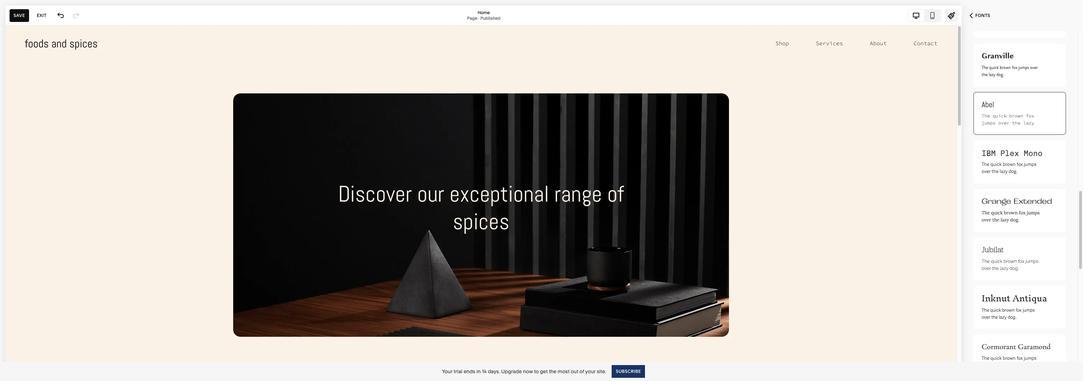 Task type: describe. For each thing, give the bounding box(es) containing it.
site.
[[597, 369, 606, 375]]

lazy down grange
[[1001, 217, 1009, 223]]

ibm
[[982, 147, 996, 158]]

ibm plex mono the quick brown fox jumps over the lazy dog.
[[982, 147, 1043, 175]]

granville
[[982, 51, 1014, 61]]

the inside abel the quick brown fox jumps over the lazy dog.
[[982, 113, 990, 119]]

mono
[[1024, 147, 1043, 158]]

the right get
[[549, 369, 557, 375]]

lazy inside abel the quick brown fox jumps over the lazy dog.
[[1023, 120, 1034, 126]]

fox inside granville the quick brown fox jumps over the lazy dog.
[[1012, 64, 1017, 71]]

over inside the ibm plex mono the quick brown fox jumps over the lazy dog.
[[982, 169, 991, 175]]

upgrade
[[501, 369, 522, 375]]

dog. inside the ibm plex mono the quick brown fox jumps over the lazy dog.
[[1009, 169, 1018, 175]]

4 the from the top
[[982, 210, 990, 216]]

subscribe
[[616, 369, 641, 374]]

abel
[[982, 100, 994, 110]]

jumps inside the ibm plex mono the quick brown fox jumps over the lazy dog.
[[1024, 162, 1037, 168]]

quick inside abel the quick brown fox jumps over the lazy dog.
[[993, 113, 1007, 119]]

brown inside granville the quick brown fox jumps over the lazy dog.
[[1000, 64, 1011, 71]]

lazy inside granville the quick brown fox jumps over the lazy dog.
[[989, 71, 995, 78]]

subscribe button
[[612, 366, 645, 378]]

the inside the ibm plex mono the quick brown fox jumps over the lazy dog.
[[982, 162, 989, 168]]

brown inside abel the quick brown fox jumps over the lazy dog.
[[1009, 113, 1023, 119]]

brown inside the ibm plex mono the quick brown fox jumps over the lazy dog.
[[1003, 162, 1016, 168]]

abel the quick brown fox jumps over the lazy dog.
[[982, 100, 1034, 133]]

exit button
[[33, 9, 50, 22]]

out
[[571, 369, 578, 375]]

fox inside button
[[1016, 307, 1021, 314]]

fox inside the ibm plex mono the quick brown fox jumps over the lazy dog.
[[1017, 162, 1023, 168]]

the inside button
[[982, 307, 989, 314]]

fox inside abel the quick brown fox jumps over the lazy dog.
[[1026, 113, 1034, 119]]

the inside granville the quick brown fox jumps over the lazy dog.
[[982, 64, 988, 71]]



Task type: locate. For each thing, give the bounding box(es) containing it.
the inside abel the quick brown fox jumps over the lazy dog.
[[1012, 120, 1020, 126]]

to
[[534, 369, 539, 375]]

published
[[480, 15, 501, 21]]

the quick brown fox jumps over the lazy dog. button
[[974, 286, 1066, 329]]

2 the quick brown fox jumps over the lazy dog. from the top
[[982, 259, 1038, 271]]

lazy inside the ibm plex mono the quick brown fox jumps over the lazy dog.
[[1000, 169, 1008, 175]]

your
[[585, 369, 596, 375]]

your trial ends in 14 days. upgrade now to get the most out of your site.
[[442, 369, 606, 375]]

quick
[[989, 64, 999, 71], [993, 113, 1007, 119], [990, 162, 1002, 168], [991, 210, 1003, 216], [991, 259, 1002, 264], [990, 307, 1001, 314], [990, 356, 1002, 362]]

home page · published
[[467, 10, 501, 21]]

quick inside granville the quick brown fox jumps over the lazy dog.
[[989, 64, 999, 71]]

exit
[[37, 13, 46, 18]]

jumps inside granville the quick brown fox jumps over the lazy dog.
[[1018, 64, 1029, 71]]

over inside granville the quick brown fox jumps over the lazy dog.
[[1030, 64, 1038, 71]]

now
[[523, 369, 533, 375]]

3 the from the top
[[982, 162, 989, 168]]

grange
[[982, 197, 1011, 206]]

save button
[[10, 9, 29, 22]]

of
[[580, 369, 584, 375]]

page
[[467, 15, 477, 21]]

jumps
[[1018, 64, 1029, 71], [982, 120, 996, 126], [1024, 162, 1037, 168], [1027, 210, 1040, 216], [1026, 259, 1038, 264], [1023, 307, 1035, 314], [1024, 356, 1037, 362]]

lazy down 'jubilat'
[[1000, 266, 1008, 271]]

the
[[982, 71, 988, 78], [1012, 120, 1020, 126], [992, 169, 999, 175], [992, 217, 999, 223], [992, 266, 999, 271], [991, 314, 998, 321], [992, 363, 999, 369], [549, 369, 557, 375]]

1 the quick brown fox jumps over the lazy dog. from the top
[[982, 210, 1040, 223]]

fonts button
[[962, 8, 998, 23]]

the up plex
[[1012, 120, 1020, 126]]

the quick brown fox jumps over the lazy dog. down grange extended
[[982, 210, 1040, 223]]

5 the from the top
[[982, 259, 990, 264]]

the quick brown fox jumps over the lazy dog. for jubilat
[[982, 259, 1038, 271]]

the quick brown fox jumps over the lazy dog. for grange extended
[[982, 210, 1040, 223]]

lazy inside button
[[999, 314, 1007, 321]]

jumps inside abel the quick brown fox jumps over the lazy dog.
[[982, 120, 996, 126]]

the quick brown fox jumps over the lazy dog. down cormorant garamond
[[982, 356, 1037, 369]]

cormorant
[[982, 343, 1016, 352]]

dog.
[[996, 71, 1004, 78], [982, 127, 993, 133], [1009, 169, 1018, 175], [1010, 217, 1019, 223], [1009, 266, 1019, 271], [1008, 314, 1017, 321], [1009, 363, 1018, 369]]

lazy up mono
[[1023, 120, 1034, 126]]

most
[[558, 369, 570, 375]]

14
[[482, 369, 487, 375]]

fonts
[[975, 13, 990, 18]]

3 the quick brown fox jumps over the lazy dog. from the top
[[982, 307, 1035, 321]]

lazy down plex
[[1000, 169, 1008, 175]]

home
[[478, 10, 490, 15]]

the down "granville"
[[982, 71, 988, 78]]

the inside the ibm plex mono the quick brown fox jumps over the lazy dog.
[[992, 169, 999, 175]]

jumps inside button
[[1023, 307, 1035, 314]]

4 the quick brown fox jumps over the lazy dog. from the top
[[982, 356, 1037, 369]]

lazy down "granville"
[[989, 71, 995, 78]]

grange extended
[[982, 197, 1052, 206]]

cormorant garamond
[[982, 343, 1051, 352]]

the down 'jubilat'
[[992, 266, 999, 271]]

extended
[[1014, 197, 1052, 206]]

the up cormorant
[[991, 314, 998, 321]]

lazy down cormorant
[[1000, 363, 1008, 369]]

the inside button
[[991, 314, 998, 321]]

in
[[476, 369, 481, 375]]

dog. inside button
[[1008, 314, 1017, 321]]

1 the from the top
[[982, 64, 988, 71]]

lazy up cormorant
[[999, 314, 1007, 321]]

·
[[478, 15, 479, 21]]

over inside abel the quick brown fox jumps over the lazy dog.
[[998, 120, 1009, 126]]

the
[[982, 64, 988, 71], [982, 113, 990, 119], [982, 162, 989, 168], [982, 210, 990, 216], [982, 259, 990, 264], [982, 307, 989, 314], [982, 356, 989, 362]]

fox
[[1012, 64, 1017, 71], [1026, 113, 1034, 119], [1017, 162, 1023, 168], [1019, 210, 1026, 216], [1018, 259, 1024, 264], [1016, 307, 1021, 314], [1017, 356, 1023, 362]]

days.
[[488, 369, 500, 375]]

the quick brown fox jumps over the lazy dog. up cormorant garamond
[[982, 307, 1035, 321]]

7 the from the top
[[982, 356, 989, 362]]

quick inside button
[[990, 307, 1001, 314]]

the down grange
[[992, 217, 999, 223]]

dog. inside abel the quick brown fox jumps over the lazy dog.
[[982, 127, 993, 133]]

6 the from the top
[[982, 307, 989, 314]]

trial
[[454, 369, 462, 375]]

the quick brown fox jumps over the lazy dog. for cormorant garamond
[[982, 356, 1037, 369]]

granville the quick brown fox jumps over the lazy dog.
[[982, 51, 1038, 78]]

the down cormorant
[[992, 363, 999, 369]]

2 the from the top
[[982, 113, 990, 119]]

dog. inside granville the quick brown fox jumps over the lazy dog.
[[996, 71, 1004, 78]]

your
[[442, 369, 452, 375]]

get
[[540, 369, 548, 375]]

the quick brown fox jumps over the lazy dog.
[[982, 210, 1040, 223], [982, 259, 1038, 271], [982, 307, 1035, 321], [982, 356, 1037, 369]]

the quick brown fox jumps over the lazy dog. inside the quick brown fox jumps over the lazy dog. button
[[982, 307, 1035, 321]]

brown
[[1000, 64, 1011, 71], [1009, 113, 1023, 119], [1003, 162, 1016, 168], [1004, 210, 1018, 216], [1004, 259, 1017, 264], [1002, 307, 1015, 314], [1003, 356, 1016, 362]]

quick inside the ibm plex mono the quick brown fox jumps over the lazy dog.
[[990, 162, 1002, 168]]

brown inside button
[[1002, 307, 1015, 314]]

the down ibm
[[992, 169, 999, 175]]

over inside button
[[982, 314, 990, 321]]

tab list
[[908, 10, 941, 21]]

plex
[[1000, 147, 1019, 158]]

the inside granville the quick brown fox jumps over the lazy dog.
[[982, 71, 988, 78]]

save
[[13, 13, 25, 18]]

jubilat
[[982, 245, 1004, 255]]

lazy
[[989, 71, 995, 78], [1023, 120, 1034, 126], [1000, 169, 1008, 175], [1001, 217, 1009, 223], [1000, 266, 1008, 271], [999, 314, 1007, 321], [1000, 363, 1008, 369]]

ends
[[464, 369, 475, 375]]

over
[[1030, 64, 1038, 71], [998, 120, 1009, 126], [982, 169, 991, 175], [982, 217, 991, 223], [982, 266, 991, 271], [982, 314, 990, 321], [982, 363, 991, 369]]

the quick brown fox jumps over the lazy dog. down 'jubilat'
[[982, 259, 1038, 271]]

garamond
[[1018, 343, 1051, 352]]



Task type: vqa. For each thing, say whether or not it's contained in the screenshot.
2nd The quick brown fox jumps over the lazy dog. from the bottom of the page
yes



